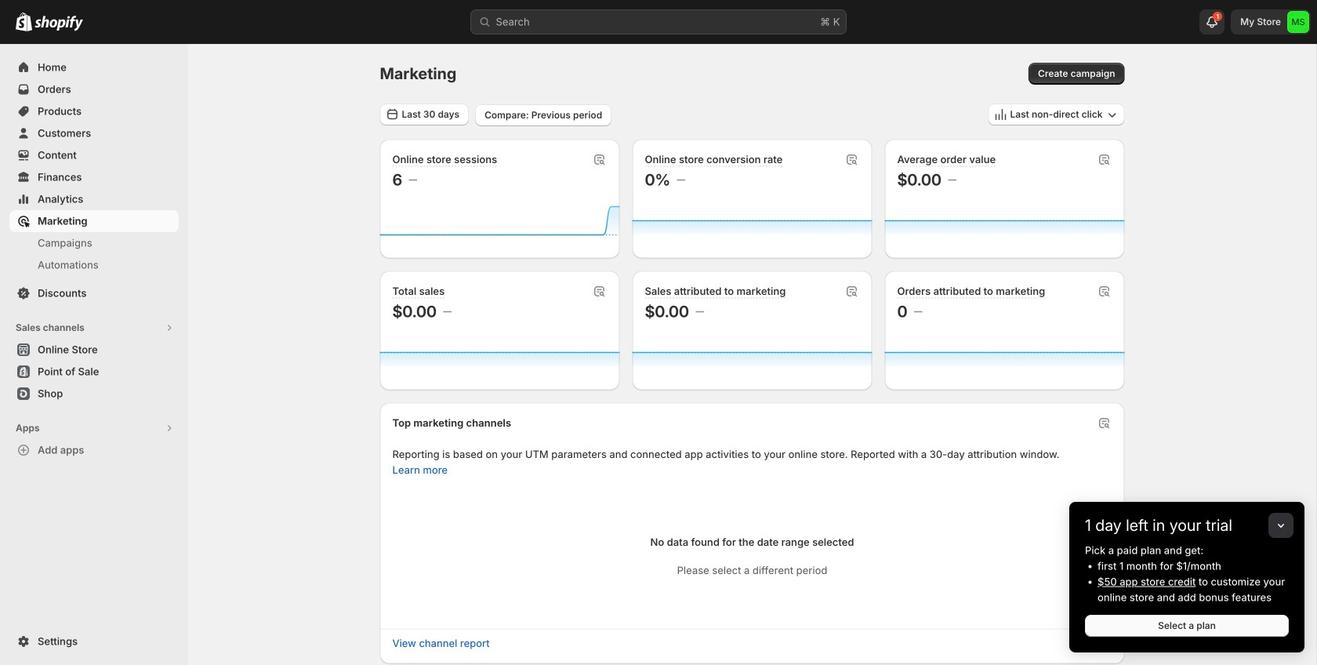Task type: locate. For each thing, give the bounding box(es) containing it.
my store image
[[1288, 11, 1310, 33]]

shopify image
[[16, 12, 32, 31]]



Task type: vqa. For each thing, say whether or not it's contained in the screenshot.
Shopify icon
yes



Task type: describe. For each thing, give the bounding box(es) containing it.
shopify image
[[35, 15, 83, 31]]



